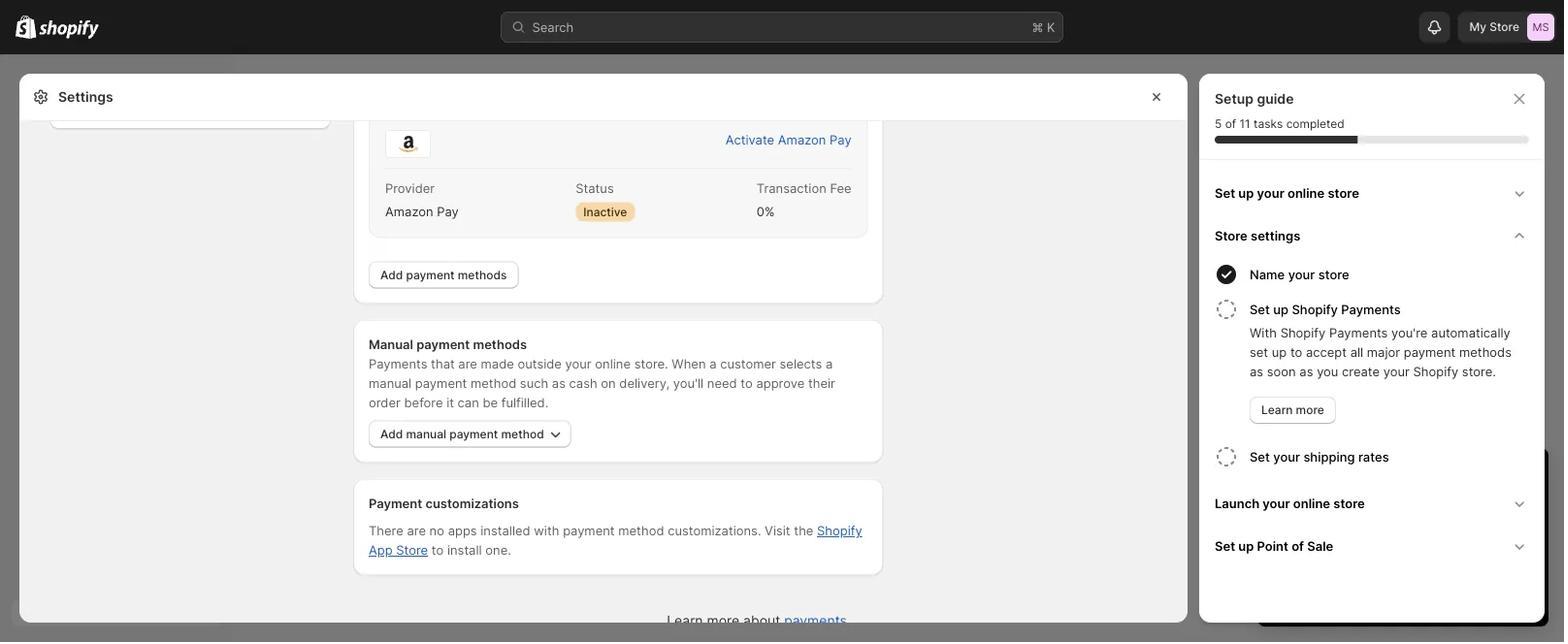 Task type: locate. For each thing, give the bounding box(es) containing it.
2 horizontal spatial store
[[1490, 20, 1520, 34]]

$1/month
[[1322, 551, 1379, 566]]

mark set your shipping rates as done image
[[1215, 446, 1239, 469]]

0 horizontal spatial learn
[[667, 612, 703, 629]]

to down no
[[432, 543, 444, 558]]

just inside your trial just started dropdown button
[[1364, 465, 1397, 489]]

set up with
[[1250, 302, 1270, 317]]

trial for just
[[1324, 465, 1359, 489]]

setup guide dialog
[[1200, 74, 1545, 623]]

one.
[[486, 543, 511, 558]]

method down fulfilled.
[[501, 427, 544, 441]]

2 horizontal spatial a
[[1318, 532, 1325, 547]]

0 vertical spatial just
[[1364, 465, 1397, 489]]

more down you
[[1296, 403, 1325, 417]]

store right my at the right top of the page
[[1490, 20, 1520, 34]]

2 add from the top
[[380, 427, 403, 441]]

to install one.
[[428, 543, 511, 558]]

set
[[1250, 345, 1269, 360]]

0 horizontal spatial store.
[[635, 357, 668, 372]]

amazon
[[778, 132, 826, 147], [385, 204, 434, 219]]

up left point
[[1239, 539, 1254, 554]]

1 vertical spatial method
[[501, 427, 544, 441]]

just down select
[[1297, 551, 1319, 566]]

your left first
[[1403, 551, 1429, 566]]

1 horizontal spatial on
[[1367, 501, 1381, 516]]

shopify inside select a plan to extend your shopify trial for just $1/month for your first 3 months.
[[1448, 532, 1493, 547]]

online left ends
[[1294, 496, 1331, 511]]

0 vertical spatial learn
[[1262, 403, 1293, 417]]

method inside manual payment methods payments that are made outside your online store. when a customer selects a manual payment method such as cash on delivery, you'll need to approve their order before it can be fulfilled.
[[471, 376, 517, 391]]

extend
[[1373, 532, 1414, 547]]

shopify app store link
[[369, 524, 863, 558]]

store. inside with shopify payments you're automatically set up to accept all major payment methods as soon as you create your shopify store.
[[1463, 364, 1497, 379]]

your up select
[[1277, 501, 1304, 516]]

customer
[[720, 357, 776, 372]]

store. up the delivery,
[[635, 357, 668, 372]]

to right plan
[[1358, 532, 1370, 547]]

with
[[534, 524, 560, 539]]

to down customer at the left of page
[[741, 376, 753, 391]]

fulfilled.
[[502, 396, 549, 411]]

a left plan
[[1318, 532, 1325, 547]]

0 vertical spatial are
[[458, 357, 477, 372]]

payments inside manual payment methods payments that are made outside your online store. when a customer selects a manual payment method such as cash on delivery, you'll need to approve their order before it can be fulfilled.
[[369, 357, 428, 372]]

0 vertical spatial of
[[1226, 117, 1237, 131]]

shopify up 3
[[1448, 532, 1493, 547]]

1 vertical spatial your
[[1277, 501, 1304, 516]]

trial down shipping
[[1324, 465, 1359, 489]]

0 horizontal spatial amazon
[[385, 204, 434, 219]]

payments down name your store button
[[1342, 302, 1401, 317]]

set up shopify payments
[[1250, 302, 1401, 317]]

add down order
[[380, 427, 403, 441]]

0 vertical spatial your
[[1277, 465, 1319, 489]]

your trial ends on
[[1277, 501, 1385, 516]]

amazon inside "provider amazon pay"
[[385, 204, 434, 219]]

up inside the set up shopify payments button
[[1274, 302, 1289, 317]]

your inside your trial just started dropdown button
[[1277, 465, 1319, 489]]

1 vertical spatial add
[[380, 427, 403, 441]]

1 horizontal spatial as
[[1250, 364, 1264, 379]]

there
[[369, 524, 404, 539]]

0 vertical spatial online
[[1288, 185, 1325, 200]]

set up your online store
[[1215, 185, 1360, 200]]

payment down "provider amazon pay"
[[406, 268, 455, 282]]

0 horizontal spatial just
[[1297, 551, 1319, 566]]

2 vertical spatial online
[[1294, 496, 1331, 511]]

payment down you're on the bottom of the page
[[1404, 345, 1456, 360]]

2 your from the top
[[1277, 501, 1304, 516]]

for down select
[[1277, 551, 1294, 566]]

set up point of sale button
[[1207, 525, 1538, 568]]

2 vertical spatial store
[[396, 543, 428, 558]]

amazon pay image
[[385, 130, 431, 158]]

selects
[[780, 357, 822, 372]]

up up with
[[1274, 302, 1289, 317]]

as left the cash
[[552, 376, 566, 391]]

can
[[458, 396, 479, 411]]

1 vertical spatial trial
[[1308, 501, 1330, 516]]

order
[[369, 396, 401, 411]]

your down major
[[1384, 364, 1410, 379]]

setup guide
[[1215, 91, 1294, 107]]

store down your trial just started
[[1334, 496, 1365, 511]]

1 vertical spatial on
[[1367, 501, 1381, 516]]

learn inside settings dialog
[[667, 612, 703, 629]]

learn more about payments .
[[667, 612, 851, 629]]

1 vertical spatial of
[[1292, 539, 1305, 554]]

are inside manual payment methods payments that are made outside your online store. when a customer selects a manual payment method such as cash on delivery, you'll need to approve their order before it can be fulfilled.
[[458, 357, 477, 372]]

just inside select a plan to extend your shopify trial for just $1/month for your first 3 months.
[[1297, 551, 1319, 566]]

made
[[481, 357, 514, 372]]

0 vertical spatial method
[[471, 376, 517, 391]]

shopify image
[[16, 15, 36, 39], [39, 20, 99, 39]]

trial inside dropdown button
[[1324, 465, 1359, 489]]

set inside 'button'
[[1250, 449, 1270, 464]]

learn inside set up shopify payments element
[[1262, 403, 1293, 417]]

set right 'mark set your shipping rates as done' image
[[1250, 449, 1270, 464]]

learn
[[1262, 403, 1293, 417], [667, 612, 703, 629]]

1 horizontal spatial of
[[1292, 539, 1305, 554]]

your up launch your online store
[[1277, 465, 1319, 489]]

manual down before
[[406, 427, 447, 441]]

1 add from the top
[[380, 268, 403, 282]]

add up the 'manual' at bottom
[[380, 268, 403, 282]]

payment down that
[[415, 376, 467, 391]]

on right the cash
[[601, 376, 616, 391]]

0 vertical spatial store
[[1490, 20, 1520, 34]]

of right 5
[[1226, 117, 1237, 131]]

set for set up shopify payments
[[1250, 302, 1270, 317]]

payment inside 'link'
[[406, 268, 455, 282]]

1 vertical spatial store
[[1215, 228, 1248, 243]]

payments up all
[[1330, 325, 1388, 340]]

2 vertical spatial payments
[[369, 357, 428, 372]]

shopify down you're on the bottom of the page
[[1414, 364, 1459, 379]]

0 vertical spatial pay
[[830, 132, 852, 147]]

of
[[1226, 117, 1237, 131], [1292, 539, 1305, 554]]

rates
[[1359, 449, 1390, 464]]

set down launch at the right of the page
[[1215, 539, 1236, 554]]

trial
[[1324, 465, 1359, 489], [1308, 501, 1330, 516], [1497, 532, 1519, 547]]

1 vertical spatial manual
[[406, 427, 447, 441]]

payment inside with shopify payments you're automatically set up to accept all major payment methods as soon as you create your shopify store.
[[1404, 345, 1456, 360]]

are right that
[[458, 357, 477, 372]]

set up 'store settings'
[[1215, 185, 1236, 200]]

payment customizations
[[369, 496, 519, 512]]

just down rates
[[1364, 465, 1397, 489]]

set your shipping rates
[[1250, 449, 1390, 464]]

visit
[[765, 524, 791, 539]]

0 horizontal spatial more
[[707, 612, 740, 629]]

are left no
[[407, 524, 426, 539]]

0 horizontal spatial of
[[1226, 117, 1237, 131]]

delivery,
[[620, 376, 670, 391]]

store.
[[635, 357, 668, 372], [1463, 364, 1497, 379]]

online inside button
[[1288, 185, 1325, 200]]

cash
[[569, 376, 598, 391]]

2 vertical spatial trial
[[1497, 532, 1519, 547]]

payments inside with shopify payments you're automatically set up to accept all major payment methods as soon as you create your shopify store.
[[1330, 325, 1388, 340]]

pay up fee
[[830, 132, 852, 147]]

methods inside manual payment methods payments that are made outside your online store. when a customer selects a manual payment method such as cash on delivery, you'll need to approve their order before it can be fulfilled.
[[473, 337, 527, 352]]

as down set
[[1250, 364, 1264, 379]]

payment down 'can'
[[450, 427, 498, 441]]

0 vertical spatial more
[[1296, 403, 1325, 417]]

manual
[[369, 376, 412, 391], [406, 427, 447, 441]]

payment inside dropdown button
[[450, 427, 498, 441]]

approve
[[757, 376, 805, 391]]

first
[[1432, 551, 1456, 566]]

payments down the 'manual' at bottom
[[369, 357, 428, 372]]

1 horizontal spatial are
[[458, 357, 477, 372]]

method up be at the bottom of the page
[[471, 376, 517, 391]]

1 horizontal spatial just
[[1364, 465, 1397, 489]]

amazon inside button
[[778, 132, 826, 147]]

for
[[1277, 551, 1294, 566], [1383, 551, 1399, 566]]

on inside your trial just started element
[[1367, 501, 1381, 516]]

2 vertical spatial store
[[1334, 496, 1365, 511]]

with shopify payments you're automatically set up to accept all major payment methods as soon as you create your shopify store.
[[1250, 325, 1512, 379]]

more inside set up shopify payments element
[[1296, 403, 1325, 417]]

method
[[471, 376, 517, 391], [501, 427, 544, 441], [619, 524, 664, 539]]

online inside 'button'
[[1294, 496, 1331, 511]]

0 horizontal spatial store
[[396, 543, 428, 558]]

trial left ends
[[1308, 501, 1330, 516]]

store up store settings button in the right top of the page
[[1328, 185, 1360, 200]]

learn down the soon
[[1262, 403, 1293, 417]]

1 horizontal spatial learn
[[1262, 403, 1293, 417]]

1 vertical spatial learn
[[667, 612, 703, 629]]

your inside your trial just started element
[[1277, 501, 1304, 516]]

more for learn more about payments .
[[707, 612, 740, 629]]

of left sale
[[1292, 539, 1305, 554]]

1 vertical spatial pay
[[437, 204, 459, 219]]

manual up order
[[369, 376, 412, 391]]

more
[[1296, 403, 1325, 417], [707, 612, 740, 629]]

shopify right the the
[[817, 524, 863, 539]]

store left settings
[[1215, 228, 1248, 243]]

0 horizontal spatial for
[[1277, 551, 1294, 566]]

0 vertical spatial on
[[601, 376, 616, 391]]

pay
[[830, 132, 852, 147], [437, 204, 459, 219]]

as left you
[[1300, 364, 1314, 379]]

payments for manual payment methods payments that are made outside your online store. when a customer selects a manual payment method such as cash on delivery, you'll need to approve their order before it can be fulfilled.
[[369, 357, 428, 372]]

payments inside button
[[1342, 302, 1401, 317]]

1 horizontal spatial store
[[1215, 228, 1248, 243]]

settings
[[58, 89, 113, 105]]

add inside add manual payment method dropdown button
[[380, 427, 403, 441]]

amazon down the "provider"
[[385, 204, 434, 219]]

up up the soon
[[1272, 345, 1287, 360]]

a up 'their'
[[826, 357, 833, 372]]

up
[[1239, 185, 1254, 200], [1274, 302, 1289, 317], [1272, 345, 1287, 360], [1239, 539, 1254, 554]]

methods
[[458, 268, 507, 282], [473, 337, 527, 352], [1460, 345, 1512, 360]]

shipping
[[1304, 449, 1356, 464]]

1 your from the top
[[1277, 465, 1319, 489]]

1 vertical spatial more
[[707, 612, 740, 629]]

more left about
[[707, 612, 740, 629]]

payment
[[406, 268, 455, 282], [417, 337, 470, 352], [1404, 345, 1456, 360], [415, 376, 467, 391], [450, 427, 498, 441], [563, 524, 615, 539]]

status
[[576, 181, 614, 196]]

1 horizontal spatial store.
[[1463, 364, 1497, 379]]

for down extend
[[1383, 551, 1399, 566]]

amazon up transaction on the top of page
[[778, 132, 826, 147]]

your up the cash
[[565, 357, 592, 372]]

0 vertical spatial payments
[[1342, 302, 1401, 317]]

store right app
[[396, 543, 428, 558]]

as inside manual payment methods payments that are made outside your online store. when a customer selects a manual payment method such as cash on delivery, you'll need to approve their order before it can be fulfilled.
[[552, 376, 566, 391]]

on
[[601, 376, 616, 391], [1367, 501, 1381, 516]]

more inside settings dialog
[[707, 612, 740, 629]]

1 vertical spatial payments
[[1330, 325, 1388, 340]]

trial up months.
[[1497, 532, 1519, 547]]

my
[[1470, 20, 1487, 34]]

all
[[1351, 345, 1364, 360]]

1 vertical spatial store
[[1319, 267, 1350, 282]]

0 horizontal spatial are
[[407, 524, 426, 539]]

1 vertical spatial online
[[595, 357, 631, 372]]

up inside 'set up point of sale' button
[[1239, 539, 1254, 554]]

0 horizontal spatial as
[[552, 376, 566, 391]]

to up the soon
[[1291, 345, 1303, 360]]

learn for learn more about payments .
[[667, 612, 703, 629]]

0 vertical spatial amazon
[[778, 132, 826, 147]]

be
[[483, 396, 498, 411]]

pay up add payment methods
[[437, 204, 459, 219]]

store
[[1490, 20, 1520, 34], [1215, 228, 1248, 243], [396, 543, 428, 558]]

0 horizontal spatial on
[[601, 376, 616, 391]]

1 horizontal spatial more
[[1296, 403, 1325, 417]]

shopify down name your store
[[1292, 302, 1338, 317]]

1 vertical spatial just
[[1297, 551, 1319, 566]]

store inside shopify app store
[[396, 543, 428, 558]]

up inside set up your online store button
[[1239, 185, 1254, 200]]

to
[[1291, 345, 1303, 360], [741, 376, 753, 391], [1358, 532, 1370, 547], [432, 543, 444, 558]]

need
[[707, 376, 737, 391]]

on right ends
[[1367, 501, 1381, 516]]

create
[[1342, 364, 1380, 379]]

payments
[[1342, 302, 1401, 317], [1330, 325, 1388, 340], [369, 357, 428, 372]]

fee
[[830, 181, 852, 196]]

amazon for activate
[[778, 132, 826, 147]]

methods for manual
[[473, 337, 527, 352]]

learn left about
[[667, 612, 703, 629]]

2 horizontal spatial as
[[1300, 364, 1314, 379]]

it
[[447, 396, 454, 411]]

0 vertical spatial add
[[380, 268, 403, 282]]

your for your trial just started
[[1277, 465, 1319, 489]]

your up first
[[1418, 532, 1444, 547]]

1 horizontal spatial amazon
[[778, 132, 826, 147]]

1 horizontal spatial pay
[[830, 132, 852, 147]]

as
[[1250, 364, 1264, 379], [1300, 364, 1314, 379], [552, 376, 566, 391]]

1 horizontal spatial for
[[1383, 551, 1399, 566]]

pay inside "provider amazon pay"
[[437, 204, 459, 219]]

store. down automatically
[[1463, 364, 1497, 379]]

a up need on the bottom left of page
[[710, 357, 717, 372]]

0 vertical spatial manual
[[369, 376, 412, 391]]

method left customizations.
[[619, 524, 664, 539]]

a
[[710, 357, 717, 372], [826, 357, 833, 372], [1318, 532, 1325, 547]]

automatically
[[1432, 325, 1511, 340]]

online up the cash
[[595, 357, 631, 372]]

1 vertical spatial amazon
[[385, 204, 434, 219]]

store up set up shopify payments
[[1319, 267, 1350, 282]]

online up settings
[[1288, 185, 1325, 200]]

add for add manual payment method
[[380, 427, 403, 441]]

up up 'store settings'
[[1239, 185, 1254, 200]]

pay inside button
[[830, 132, 852, 147]]

shopify app store
[[369, 524, 863, 558]]

your right launch at the right of the page
[[1263, 496, 1291, 511]]

0 horizontal spatial pay
[[437, 204, 459, 219]]

0 vertical spatial trial
[[1324, 465, 1359, 489]]

online inside manual payment methods payments that are made outside your online store. when a customer selects a manual payment method such as cash on delivery, you'll need to approve their order before it can be fulfilled.
[[595, 357, 631, 372]]

to inside select a plan to extend your shopify trial for just $1/month for your first 3 months.
[[1358, 532, 1370, 547]]

name your store button
[[1250, 257, 1538, 292]]

add inside add payment methods 'link'
[[380, 268, 403, 282]]

on inside manual payment methods payments that are made outside your online store. when a customer selects a manual payment method such as cash on delivery, you'll need to approve their order before it can be fulfilled.
[[601, 376, 616, 391]]

methods inside 'link'
[[458, 268, 507, 282]]



Task type: vqa. For each thing, say whether or not it's contained in the screenshot.
tab list on the top left of the page
no



Task type: describe. For each thing, give the bounding box(es) containing it.
soon
[[1267, 364, 1297, 379]]

1 vertical spatial are
[[407, 524, 426, 539]]

set up shopify payments element
[[1211, 323, 1538, 424]]

name your store
[[1250, 267, 1350, 282]]

completed
[[1287, 117, 1345, 131]]

2 for from the left
[[1383, 551, 1399, 566]]

pay for activate amazon pay
[[830, 132, 852, 147]]

launch
[[1215, 496, 1260, 511]]

shopify up accept
[[1281, 325, 1326, 340]]

no
[[430, 524, 445, 539]]

before
[[404, 396, 443, 411]]

up for point
[[1239, 539, 1254, 554]]

your for your trial ends on
[[1277, 501, 1304, 516]]

your trial just started
[[1277, 465, 1469, 489]]

.
[[847, 612, 851, 629]]

launch your online store button
[[1207, 482, 1538, 525]]

sale
[[1308, 539, 1334, 554]]

set for set up point of sale
[[1215, 539, 1236, 554]]

my store image
[[1528, 14, 1555, 41]]

1 horizontal spatial a
[[826, 357, 833, 372]]

11
[[1240, 117, 1251, 131]]

set your shipping rates button
[[1250, 440, 1538, 475]]

pay for provider amazon pay
[[437, 204, 459, 219]]

store settings
[[1215, 228, 1301, 243]]

your left shipping
[[1274, 449, 1301, 464]]

up for shopify
[[1274, 302, 1289, 317]]

methods for add
[[458, 268, 507, 282]]

0 horizontal spatial shopify image
[[16, 15, 36, 39]]

of inside button
[[1292, 539, 1305, 554]]

you'll
[[673, 376, 704, 391]]

payment
[[369, 496, 422, 512]]

guide
[[1257, 91, 1294, 107]]

0 vertical spatial store
[[1328, 185, 1360, 200]]

k
[[1047, 19, 1056, 34]]

set up point of sale
[[1215, 539, 1334, 554]]

accept
[[1306, 345, 1347, 360]]

plan
[[1329, 532, 1354, 547]]

trial inside select a plan to extend your shopify trial for just $1/month for your first 3 months.
[[1497, 532, 1519, 547]]

payments
[[784, 612, 847, 629]]

tasks
[[1254, 117, 1283, 131]]

manual payment methods payments that are made outside your online store. when a customer selects a manual payment method such as cash on delivery, you'll need to approve their order before it can be fulfilled.
[[369, 337, 836, 411]]

a inside select a plan to extend your shopify trial for just $1/month for your first 3 months.
[[1318, 532, 1325, 547]]

3
[[1459, 551, 1467, 566]]

months.
[[1471, 551, 1519, 566]]

methods inside with shopify payments you're automatically set up to accept all major payment methods as soon as you create your shopify store.
[[1460, 345, 1512, 360]]

the
[[794, 524, 814, 539]]

point
[[1258, 539, 1289, 554]]

payment right with
[[563, 524, 615, 539]]

payments link
[[784, 612, 847, 629]]

with
[[1250, 325, 1277, 340]]

setup
[[1215, 91, 1254, 107]]

⌘
[[1032, 19, 1044, 34]]

outside
[[518, 357, 562, 372]]

1 horizontal spatial shopify image
[[39, 20, 99, 39]]

my store
[[1470, 20, 1520, 34]]

0 horizontal spatial a
[[710, 357, 717, 372]]

started
[[1403, 465, 1469, 489]]

manual inside dropdown button
[[406, 427, 447, 441]]

install
[[447, 543, 482, 558]]

learn for learn more
[[1262, 403, 1293, 417]]

⌘ k
[[1032, 19, 1056, 34]]

payment up that
[[417, 337, 470, 352]]

your trial just started button
[[1258, 448, 1549, 489]]

up for your
[[1239, 185, 1254, 200]]

store inside 'button'
[[1334, 496, 1365, 511]]

method inside add manual payment method dropdown button
[[501, 427, 544, 441]]

settings dialog
[[19, 0, 1188, 643]]

2 vertical spatial method
[[619, 524, 664, 539]]

their
[[808, 376, 836, 391]]

0%
[[757, 204, 775, 219]]

activate amazon pay
[[726, 132, 852, 147]]

your inside manual payment methods payments that are made outside your online store. when a customer selects a manual payment method such as cash on delivery, you'll need to approve their order before it can be fulfilled.
[[565, 357, 592, 372]]

1 for from the left
[[1277, 551, 1294, 566]]

set up your online store button
[[1207, 172, 1538, 215]]

apps
[[448, 524, 477, 539]]

5 of 11 tasks completed
[[1215, 117, 1345, 131]]

up inside with shopify payments you're automatically set up to accept all major payment methods as soon as you create your shopify store.
[[1272, 345, 1287, 360]]

provider
[[385, 181, 435, 196]]

activate amazon pay button
[[714, 126, 864, 153]]

there are no apps installed with payment method customizations. visit the
[[369, 524, 817, 539]]

add manual payment method button
[[369, 421, 571, 448]]

add for add payment methods
[[380, 268, 403, 282]]

add payment methods
[[380, 268, 507, 282]]

shopify inside shopify app store
[[817, 524, 863, 539]]

amazon for provider
[[385, 204, 434, 219]]

your inside with shopify payments you're automatically set up to accept all major payment methods as soon as you create your shopify store.
[[1384, 364, 1410, 379]]

ends
[[1334, 501, 1363, 516]]

name
[[1250, 267, 1285, 282]]

set for set up your online store
[[1215, 185, 1236, 200]]

select a plan to extend your shopify trial for just $1/month for your first 3 months.
[[1277, 532, 1519, 566]]

you
[[1317, 364, 1339, 379]]

major
[[1367, 345, 1401, 360]]

add payment methods link
[[369, 262, 519, 289]]

settings
[[1251, 228, 1301, 243]]

manual inside manual payment methods payments that are made outside your online store. when a customer selects a manual payment method such as cash on delivery, you'll need to approve their order before it can be fulfilled.
[[369, 376, 412, 391]]

your up settings
[[1258, 185, 1285, 200]]

customizations.
[[668, 524, 761, 539]]

payments for set up shopify payments
[[1342, 302, 1401, 317]]

inactive
[[584, 205, 627, 219]]

shopify inside button
[[1292, 302, 1338, 317]]

trial for ends
[[1308, 501, 1330, 516]]

to inside with shopify payments you're automatically set up to accept all major payment methods as soon as you create your shopify store.
[[1291, 345, 1303, 360]]

launch your online store
[[1215, 496, 1365, 511]]

set for set your shipping rates
[[1250, 449, 1270, 464]]

select
[[1277, 532, 1315, 547]]

your trial just started element
[[1258, 499, 1549, 627]]

mark set up shopify payments as done image
[[1215, 298, 1239, 321]]

your right name
[[1289, 267, 1316, 282]]

5
[[1215, 117, 1222, 131]]

installed
[[481, 524, 531, 539]]

search
[[532, 19, 574, 34]]

when
[[672, 357, 706, 372]]

status inactive
[[576, 181, 627, 219]]

store inside button
[[1215, 228, 1248, 243]]

transaction fee 0%
[[757, 181, 852, 219]]

to inside manual payment methods payments that are made outside your online store. when a customer selects a manual payment method such as cash on delivery, you'll need to approve their order before it can be fulfilled.
[[741, 376, 753, 391]]

you're
[[1392, 325, 1428, 340]]

learn more
[[1262, 403, 1325, 417]]

more for learn more
[[1296, 403, 1325, 417]]

store. inside manual payment methods payments that are made outside your online store. when a customer selects a manual payment method such as cash on delivery, you'll need to approve their order before it can be fulfilled.
[[635, 357, 668, 372]]



